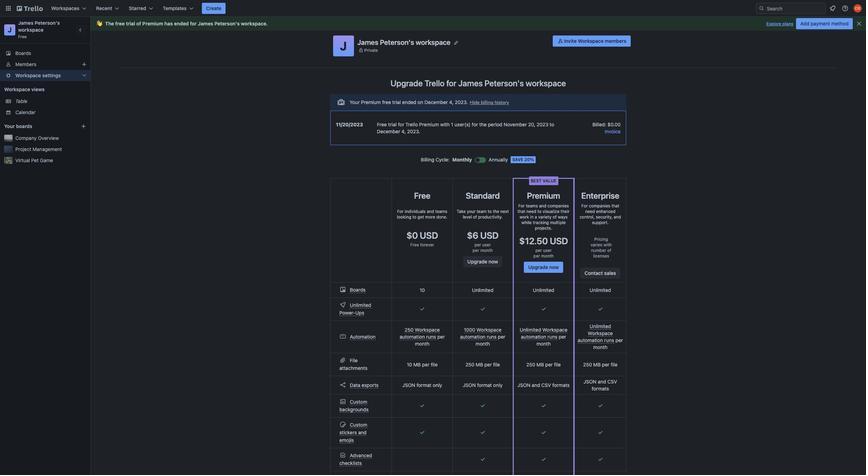 Task type: vqa. For each thing, say whether or not it's contained in the screenshot.


Task type: locate. For each thing, give the bounding box(es) containing it.
free left on
[[382, 99, 391, 105]]

now down the $6 usd per user per month
[[489, 259, 498, 265]]

pet
[[31, 157, 39, 163]]

user
[[482, 242, 491, 248], [543, 248, 552, 253]]

upgrade now down the $6 usd per user per month
[[467, 259, 498, 265]]

:
[[448, 157, 450, 163]]

usd for $6
[[480, 230, 499, 241]]

free right j link
[[18, 34, 27, 39]]

with inside free trial for trello premium with 1 user(s) for the period november 20, 2023 to december 4, 2023.
[[440, 121, 450, 127]]

usd for $12.50
[[550, 236, 568, 246]]

1 horizontal spatial boards
[[350, 287, 366, 293]]

usd down multiple
[[550, 236, 568, 246]]

0 horizontal spatial user
[[482, 242, 491, 248]]

now for $6 usd
[[489, 259, 498, 265]]

contact sales
[[585, 270, 616, 276]]

upgrade up on
[[391, 78, 423, 88]]

variety
[[538, 214, 552, 220]]

10 for 10 mb per file
[[407, 362, 412, 367]]

2 horizontal spatial upgrade
[[528, 264, 548, 270]]

0 horizontal spatial upgrade now
[[467, 259, 498, 265]]

premium down your premium free trial ended on december 4, 2023. hide billing history in the top of the page
[[419, 121, 439, 127]]

0 horizontal spatial format
[[417, 382, 431, 388]]

your
[[350, 99, 360, 105], [4, 123, 15, 129]]

0 horizontal spatial trello
[[406, 121, 418, 127]]

0 horizontal spatial usd
[[420, 230, 438, 241]]

forever
[[420, 242, 434, 248]]

boards
[[16, 123, 32, 129]]

workspace inside dropdown button
[[15, 72, 41, 78]]

virtual pet game
[[15, 157, 53, 163]]

user inside the $6 usd per user per month
[[482, 242, 491, 248]]

payment
[[811, 21, 830, 26]]

0 vertical spatial that
[[612, 203, 619, 209]]

0 vertical spatial trello
[[425, 78, 445, 88]]

to right 2023
[[550, 121, 554, 127]]

1 horizontal spatial format
[[477, 382, 492, 388]]

1 horizontal spatial j
[[340, 39, 347, 53]]

0 horizontal spatial companies
[[548, 203, 569, 209]]

1 horizontal spatial 2023.
[[455, 99, 468, 105]]

1 custom from the top
[[350, 399, 367, 405]]

upgrade now button
[[463, 256, 502, 267], [524, 262, 563, 273]]

upgrade down $12.50 usd per user per month
[[528, 264, 548, 270]]

2 only from the left
[[493, 382, 503, 388]]

20,
[[528, 121, 535, 127]]

history
[[495, 100, 509, 105]]

1 250 mb per file from the left
[[466, 362, 500, 367]]

has
[[164, 21, 173, 26]]

0 vertical spatial teams
[[526, 203, 538, 209]]

1 horizontal spatial with
[[604, 242, 612, 248]]

free trial for trello premium with 1 user(s) for the period november 20, 2023 to december 4, 2023.
[[377, 121, 554, 134]]

of down your
[[473, 214, 477, 220]]

ended
[[174, 21, 189, 26], [402, 99, 416, 105]]

boards inside 'link'
[[15, 50, 31, 56]]

individuals
[[405, 209, 426, 214]]

0 vertical spatial december
[[425, 99, 448, 105]]

11/20/2023
[[336, 121, 363, 127]]

2023. left hide
[[455, 99, 468, 105]]

enterprise for companies that need enhanced control, security, and support.
[[580, 191, 621, 225]]

automation
[[400, 334, 425, 340], [460, 334, 485, 340], [521, 334, 546, 340], [578, 337, 603, 343]]

teams inside for individuals and teams looking to get more done.
[[435, 209, 447, 214]]

0 vertical spatial boards
[[15, 50, 31, 56]]

premium
[[142, 21, 163, 26], [361, 99, 381, 105], [419, 121, 439, 127], [527, 191, 560, 201]]

free for premium
[[382, 99, 391, 105]]

1 horizontal spatial formats
[[592, 386, 609, 392]]

0 horizontal spatial free
[[115, 21, 125, 26]]

ended left on
[[402, 99, 416, 105]]

james up hide
[[458, 78, 483, 88]]

1 horizontal spatial need
[[585, 209, 595, 214]]

for for premium
[[518, 203, 525, 209]]

james down create button
[[198, 21, 213, 26]]

usd inside the $6 usd per user per month
[[480, 230, 499, 241]]

2023
[[537, 121, 548, 127]]

settings
[[42, 72, 61, 78]]

the
[[105, 21, 114, 26]]

members
[[605, 38, 626, 44]]

1 horizontal spatial user
[[543, 248, 552, 253]]

pricing varies with number of licenses
[[591, 237, 612, 259]]

file
[[431, 362, 438, 367], [493, 362, 500, 367], [554, 362, 561, 367], [611, 362, 618, 367]]

0 horizontal spatial 4,
[[402, 128, 406, 134]]

for inside enterprise for companies that need enhanced control, security, and support.
[[581, 203, 588, 209]]

premium left has
[[142, 21, 163, 26]]

2 horizontal spatial usd
[[550, 236, 568, 246]]

boards
[[15, 50, 31, 56], [350, 287, 366, 293]]

the left period
[[479, 121, 487, 127]]

250 workspace automation runs
[[400, 327, 440, 340]]

0 horizontal spatial json format only
[[402, 382, 442, 388]]

2 vertical spatial trial
[[388, 121, 397, 127]]

need inside premium for teams and companies that need to visualize their work in a variety of ways while tracking multiple projects.
[[527, 209, 536, 214]]

1 per month from the left
[[415, 334, 445, 347]]

0 horizontal spatial json and csv formats
[[518, 382, 570, 388]]

trello
[[425, 78, 445, 88], [406, 121, 418, 127]]

companies up their
[[548, 203, 569, 209]]

2 250 mb per file from the left
[[526, 362, 561, 367]]

0 horizontal spatial upgrade
[[391, 78, 423, 88]]

j
[[8, 26, 12, 34], [340, 39, 347, 53]]

usd inside "$0 usd free forever"
[[420, 230, 438, 241]]

to inside take your team to the next level of productivity.
[[488, 209, 492, 214]]

1 horizontal spatial usd
[[480, 230, 499, 241]]

0 vertical spatial 4,
[[449, 99, 454, 105]]

table link
[[15, 98, 86, 105]]

1 horizontal spatial now
[[549, 264, 559, 270]]

cycle
[[436, 157, 448, 163]]

3 250 mb per file from the left
[[583, 362, 618, 367]]

the inside take your team to the next level of productivity.
[[493, 209, 499, 214]]

need up control,
[[585, 209, 595, 214]]

boards up unlimited power-ups
[[350, 287, 366, 293]]

1 horizontal spatial your
[[350, 99, 360, 105]]

1 companies from the left
[[548, 203, 569, 209]]

2 mb from the left
[[476, 362, 483, 367]]

formats
[[552, 382, 570, 388], [592, 386, 609, 392]]

trello up your premium free trial ended on december 4, 2023. hide billing history in the top of the page
[[425, 78, 445, 88]]

2 horizontal spatial per month
[[536, 334, 566, 347]]

1 vertical spatial the
[[493, 209, 499, 214]]

companies up enhanced
[[589, 203, 610, 209]]

billed: $0.00 invoice
[[593, 121, 621, 134]]

productivity.
[[478, 214, 503, 220]]

teams up in
[[526, 203, 538, 209]]

christina overa (christinaovera) image
[[854, 4, 862, 13]]

premium inside free trial for trello premium with 1 user(s) for the period november 20, 2023 to december 4, 2023.
[[419, 121, 439, 127]]

hide billing history button
[[470, 99, 509, 106]]

j left "james peterson's workspace free"
[[8, 26, 12, 34]]

upgrade now for $12.50 usd
[[528, 264, 559, 270]]

1 horizontal spatial per month
[[476, 334, 505, 347]]

need up in
[[527, 209, 536, 214]]

teams up done.
[[435, 209, 447, 214]]

0 horizontal spatial csv
[[541, 382, 551, 388]]

1 vertical spatial 10
[[407, 362, 412, 367]]

0 horizontal spatial ended
[[174, 21, 189, 26]]

j for j link
[[8, 26, 12, 34]]

free inside "james peterson's workspace free"
[[18, 34, 27, 39]]

free right 11/20/2023
[[377, 121, 387, 127]]

members
[[15, 61, 36, 67]]

0 horizontal spatial your
[[4, 123, 15, 129]]

done.
[[436, 214, 448, 220]]

companies inside premium for teams and companies that need to visualize their work in a variety of ways while tracking multiple projects.
[[548, 203, 569, 209]]

with left 1
[[440, 121, 450, 127]]

1 only from the left
[[433, 382, 442, 388]]

now for $12.50 usd
[[549, 264, 559, 270]]

workspace
[[578, 38, 604, 44], [15, 72, 41, 78], [4, 86, 30, 92], [415, 327, 440, 333], [477, 327, 502, 333], [542, 327, 567, 333], [588, 330, 613, 336]]

1 vertical spatial that
[[518, 209, 525, 214]]

2 need from the left
[[585, 209, 595, 214]]

game
[[40, 157, 53, 163]]

0 vertical spatial 10
[[420, 287, 425, 293]]

0 vertical spatial user
[[482, 242, 491, 248]]

1 vertical spatial your
[[4, 123, 15, 129]]

billed:
[[593, 121, 606, 127]]

of inside take your team to the next level of productivity.
[[473, 214, 477, 220]]

trial inside free trial for trello premium with 1 user(s) for the period november 20, 2023 to december 4, 2023.
[[388, 121, 397, 127]]

0 horizontal spatial need
[[527, 209, 536, 214]]

workspace inside button
[[578, 38, 604, 44]]

usd up forever
[[420, 230, 438, 241]]

and inside premium for teams and companies that need to visualize their work in a variety of ways while tracking multiple projects.
[[539, 203, 546, 209]]

for up control,
[[581, 203, 588, 209]]

1 vertical spatial user
[[543, 248, 552, 253]]

the
[[479, 121, 487, 127], [493, 209, 499, 214]]

1 horizontal spatial upgrade now
[[528, 264, 559, 270]]

csv
[[607, 379, 617, 385], [541, 382, 551, 388]]

upgrade now button down $12.50 usd per user per month
[[524, 262, 563, 273]]

trello down on
[[406, 121, 418, 127]]

j inside button
[[340, 39, 347, 53]]

to down individuals
[[412, 214, 416, 220]]

1 vertical spatial 4,
[[402, 128, 406, 134]]

usd right $6 at the right of the page
[[480, 230, 499, 241]]

1 horizontal spatial 250 mb per file
[[526, 362, 561, 367]]

1 horizontal spatial december
[[425, 99, 448, 105]]

workspace settings button
[[0, 70, 91, 81]]

december inside free trial for trello premium with 1 user(s) for the period november 20, 2023 to december 4, 2023.
[[377, 128, 400, 134]]

backgrounds
[[339, 407, 369, 413]]

workspace navigation collapse icon image
[[76, 25, 86, 35]]

user down $12.50
[[543, 248, 552, 253]]

0 horizontal spatial formats
[[552, 382, 570, 388]]

0 vertical spatial j
[[8, 26, 12, 34]]

0 horizontal spatial december
[[377, 128, 400, 134]]

0 horizontal spatial 10
[[407, 362, 412, 367]]

0 horizontal spatial for
[[397, 209, 404, 214]]

1 horizontal spatial that
[[612, 203, 619, 209]]

workspace inside "james peterson's workspace free"
[[18, 27, 44, 33]]

custom up stickers
[[350, 422, 367, 428]]

0 vertical spatial free
[[115, 21, 125, 26]]

your left boards at the top left of page
[[4, 123, 15, 129]]

that up enhanced
[[612, 203, 619, 209]]

1 vertical spatial free
[[382, 99, 391, 105]]

1 vertical spatial 2023.
[[407, 128, 420, 134]]

for up looking
[[397, 209, 404, 214]]

2 horizontal spatial for
[[581, 203, 588, 209]]

1 vertical spatial custom
[[350, 422, 367, 428]]

250
[[405, 327, 414, 333], [466, 362, 474, 367], [526, 362, 535, 367], [583, 362, 592, 367]]

workspace inside 250 workspace automation runs
[[415, 327, 440, 333]]

1 vertical spatial trial
[[392, 99, 401, 105]]

teams inside premium for teams and companies that need to visualize their work in a variety of ways while tracking multiple projects.
[[526, 203, 538, 209]]

month
[[480, 248, 493, 253], [541, 253, 554, 259], [415, 341, 429, 347], [476, 341, 490, 347], [536, 341, 551, 347]]

1 horizontal spatial unlimited workspace automation runs
[[578, 323, 614, 343]]

4, inside free trial for trello premium with 1 user(s) for the period november 20, 2023 to december 4, 2023.
[[402, 128, 406, 134]]

0 horizontal spatial unlimited workspace automation runs
[[520, 327, 567, 340]]

multiple
[[550, 220, 566, 225]]

take your team to the next level of productivity.
[[457, 209, 509, 220]]

3 per month from the left
[[536, 334, 566, 347]]

0 horizontal spatial boards
[[15, 50, 31, 56]]

premium inside premium for teams and companies that need to visualize their work in a variety of ways while tracking multiple projects.
[[527, 191, 560, 201]]

to up variety
[[538, 209, 541, 214]]

1 horizontal spatial json format only
[[463, 382, 503, 388]]

now
[[489, 259, 498, 265], [549, 264, 559, 270]]

1 vertical spatial trello
[[406, 121, 418, 127]]

1 vertical spatial boards
[[350, 287, 366, 293]]

premium up visualize
[[527, 191, 560, 201]]

views
[[31, 86, 45, 92]]

of up multiple
[[553, 214, 557, 220]]

per month for 1000 workspace automation runs
[[476, 334, 505, 347]]

wave image
[[96, 21, 102, 27]]

free down the "$0"
[[410, 242, 419, 248]]

1 horizontal spatial 4,
[[449, 99, 454, 105]]

1 vertical spatial december
[[377, 128, 400, 134]]

advanced
[[350, 453, 372, 458]]

0 horizontal spatial with
[[440, 121, 450, 127]]

1 vertical spatial j
[[340, 39, 347, 53]]

trello inside free trial for trello premium with 1 user(s) for the period november 20, 2023 to december 4, 2023.
[[406, 121, 418, 127]]

tracking
[[533, 220, 549, 225]]

0 horizontal spatial that
[[518, 209, 525, 214]]

your for your boards
[[4, 123, 15, 129]]

1 horizontal spatial teams
[[526, 203, 538, 209]]

file attachments
[[339, 358, 368, 371]]

1 horizontal spatial upgrade
[[467, 259, 487, 265]]

power-
[[339, 310, 355, 316]]

custom inside custom stickers and emojis
[[350, 422, 367, 428]]

0 horizontal spatial now
[[489, 259, 498, 265]]

custom
[[350, 399, 367, 405], [350, 422, 367, 428]]

0 vertical spatial ended
[[174, 21, 189, 26]]

upgrade now button down the $6 usd per user per month
[[463, 256, 502, 267]]

1 vertical spatial teams
[[435, 209, 447, 214]]

2 format from the left
[[477, 382, 492, 388]]

2 json format only from the left
[[463, 382, 503, 388]]

mb
[[413, 362, 421, 367], [476, 362, 483, 367], [537, 362, 544, 367], [593, 362, 601, 367]]

0 horizontal spatial 2023.
[[407, 128, 420, 134]]

upgrade now
[[467, 259, 498, 265], [528, 264, 559, 270]]

banner
[[91, 17, 866, 31]]

your boards with 3 items element
[[4, 122, 70, 131]]

explore plans button
[[766, 20, 793, 28]]

of inside pricing varies with number of licenses
[[607, 248, 611, 253]]

custom up backgrounds on the left bottom of the page
[[350, 399, 367, 405]]

1 horizontal spatial trello
[[425, 78, 445, 88]]

format
[[417, 382, 431, 388], [477, 382, 492, 388]]

2 horizontal spatial 250 mb per file
[[583, 362, 618, 367]]

to inside premium for teams and companies that need to visualize their work in a variety of ways while tracking multiple projects.
[[538, 209, 541, 214]]

contact
[[585, 270, 603, 276]]

1 horizontal spatial for
[[518, 203, 525, 209]]

free right the
[[115, 21, 125, 26]]

now down $12.50 usd per user per month
[[549, 264, 559, 270]]

the up "productivity."
[[493, 209, 499, 214]]

and inside enterprise for companies that need enhanced control, security, and support.
[[614, 214, 621, 220]]

upgrade now down $12.50 usd per user per month
[[528, 264, 559, 270]]

250 mb per file
[[466, 362, 500, 367], [526, 362, 561, 367], [583, 362, 618, 367]]

1 horizontal spatial upgrade now button
[[524, 262, 563, 273]]

and
[[539, 203, 546, 209], [427, 209, 434, 214], [614, 214, 621, 220], [598, 379, 606, 385], [532, 382, 540, 388], [358, 430, 367, 436]]

ended right has
[[174, 21, 189, 26]]

1 file from the left
[[431, 362, 438, 367]]

upgrade down the $6 usd per user per month
[[467, 259, 487, 265]]

0 vertical spatial with
[[440, 121, 450, 127]]

upgrade for $6 usd
[[467, 259, 487, 265]]

10 for 10
[[420, 287, 425, 293]]

that up 'work'
[[518, 209, 525, 214]]

period
[[488, 121, 502, 127]]

custom inside custom backgrounds
[[350, 399, 367, 405]]

1 horizontal spatial 10
[[420, 287, 425, 293]]

month for 250 workspace automation runs
[[415, 341, 429, 347]]

1 horizontal spatial free
[[382, 99, 391, 105]]

1 horizontal spatial only
[[493, 382, 503, 388]]

usd inside $12.50 usd per user per month
[[550, 236, 568, 246]]

0 horizontal spatial j
[[8, 26, 12, 34]]

recent button
[[92, 3, 123, 14]]

add payment method
[[800, 21, 849, 26]]

1 horizontal spatial companies
[[589, 203, 610, 209]]

free inside free trial for trello premium with 1 user(s) for the period november 20, 2023 to december 4, 2023.
[[377, 121, 387, 127]]

1 horizontal spatial the
[[493, 209, 499, 214]]

4 mb from the left
[[593, 362, 601, 367]]

2 custom from the top
[[350, 422, 367, 428]]

with down pricing
[[604, 242, 612, 248]]

user for $6
[[482, 242, 491, 248]]

free up individuals
[[414, 191, 430, 201]]

user inside $12.50 usd per user per month
[[543, 248, 552, 253]]

james down back to home "image" at the top left
[[18, 20, 33, 26]]

boards up 'members'
[[15, 50, 31, 56]]

0 vertical spatial the
[[479, 121, 487, 127]]

of down starred popup button
[[136, 21, 141, 26]]

december
[[425, 99, 448, 105], [377, 128, 400, 134]]

j left private
[[340, 39, 347, 53]]

1 vertical spatial with
[[604, 242, 612, 248]]

starred button
[[125, 3, 157, 14]]

for up 'work'
[[518, 203, 525, 209]]

2 per month from the left
[[476, 334, 505, 347]]

2 companies from the left
[[589, 203, 610, 209]]

need inside enterprise for companies that need enhanced control, security, and support.
[[585, 209, 595, 214]]

to up "productivity."
[[488, 209, 492, 214]]

0 horizontal spatial teams
[[435, 209, 447, 214]]

0 horizontal spatial only
[[433, 382, 442, 388]]

that inside enterprise for companies that need enhanced control, security, and support.
[[612, 203, 619, 209]]

invoice
[[605, 128, 621, 134]]

per month for unlimited workspace automation runs
[[536, 334, 566, 347]]

with
[[440, 121, 450, 127], [604, 242, 612, 248]]

of
[[136, 21, 141, 26], [473, 214, 477, 220], [553, 214, 557, 220], [607, 248, 611, 253]]

user down "productivity."
[[482, 242, 491, 248]]

1 vertical spatial ended
[[402, 99, 416, 105]]

back to home image
[[17, 3, 43, 14]]

1 horizontal spatial csv
[[607, 379, 617, 385]]

work
[[520, 214, 529, 220]]

2023. down on
[[407, 128, 420, 134]]

for inside premium for teams and companies that need to visualize their work in a variety of ways while tracking multiple projects.
[[518, 203, 525, 209]]

in
[[530, 214, 534, 220]]

3 file from the left
[[554, 362, 561, 367]]

0 vertical spatial your
[[350, 99, 360, 105]]

month inside $12.50 usd per user per month
[[541, 253, 554, 259]]

of up licenses
[[607, 248, 611, 253]]

0 vertical spatial 2023.
[[455, 99, 468, 105]]

automation inside 1000 workspace automation runs
[[460, 334, 485, 340]]

$12.50 usd per user per month
[[519, 236, 568, 259]]

20%
[[524, 157, 534, 162]]

0 vertical spatial trial
[[126, 21, 135, 26]]

1 need from the left
[[527, 209, 536, 214]]

0 horizontal spatial 250 mb per file
[[466, 362, 500, 367]]

custom backgrounds
[[339, 399, 369, 413]]

1 horizontal spatial json and csv formats
[[584, 379, 617, 392]]

your up 11/20/2023
[[350, 99, 360, 105]]



Task type: describe. For each thing, give the bounding box(es) containing it.
1 json format only from the left
[[402, 382, 442, 388]]

number
[[591, 248, 606, 253]]

sm image
[[557, 38, 564, 45]]

more
[[425, 214, 435, 220]]

and inside custom stickers and emojis
[[358, 430, 367, 436]]

stickers
[[339, 430, 357, 436]]

250 inside 250 workspace automation runs
[[405, 327, 414, 333]]

team
[[477, 209, 487, 214]]

upgrade now button for $6 usd
[[463, 256, 502, 267]]

overview
[[38, 135, 59, 141]]

👋
[[96, 21, 102, 26]]

j for j button
[[340, 39, 347, 53]]

james peterson's workspace link
[[18, 20, 61, 33]]

emojis
[[339, 437, 354, 443]]

contact sales link
[[580, 268, 620, 279]]

of inside premium for teams and companies that need to visualize their work in a variety of ways while tracking multiple projects.
[[553, 214, 557, 220]]

and inside for individuals and teams looking to get more done.
[[427, 209, 434, 214]]

table
[[15, 98, 27, 104]]

level
[[463, 214, 472, 220]]

1000
[[464, 327, 475, 333]]

open information menu image
[[842, 5, 849, 12]]

calendar link
[[15, 109, 86, 116]]

custom for stickers
[[350, 422, 367, 428]]

upgrade trello for james peterson's workspace
[[391, 78, 566, 88]]

free inside "$0 usd free forever"
[[410, 242, 419, 248]]

automation inside 250 workspace automation runs
[[400, 334, 425, 340]]

james up private
[[357, 38, 378, 46]]

4 file from the left
[[611, 362, 618, 367]]

for individuals and teams looking to get more done.
[[397, 209, 448, 220]]

$0 usd free forever
[[406, 230, 438, 248]]

workspace inside 1000 workspace automation runs
[[477, 327, 502, 333]]

ways
[[558, 214, 568, 220]]

custom for backgrounds
[[350, 399, 367, 405]]

for for enterprise
[[581, 203, 588, 209]]

members link
[[0, 59, 91, 70]]

support.
[[592, 220, 609, 225]]

invite
[[564, 38, 577, 44]]

plans
[[783, 21, 793, 26]]

company overview link
[[15, 135, 86, 142]]

add payment method button
[[796, 18, 853, 29]]

james peterson's workspace free
[[18, 20, 61, 39]]

1 mb from the left
[[413, 362, 421, 367]]

data
[[350, 382, 360, 388]]

invite workspace members button
[[553, 36, 631, 47]]

usd for $0
[[420, 230, 438, 241]]

1
[[451, 121, 453, 127]]

templates button
[[159, 3, 198, 14]]

method
[[832, 21, 849, 26]]

a
[[535, 214, 537, 220]]

recent
[[96, 5, 112, 11]]

with inside pricing varies with number of licenses
[[604, 242, 612, 248]]

add board image
[[81, 124, 86, 129]]

workspace settings
[[15, 72, 61, 78]]

Search field
[[764, 3, 825, 14]]

for inside for individuals and teams looking to get more done.
[[397, 209, 404, 214]]

company overview
[[15, 135, 59, 141]]

3 mb from the left
[[537, 362, 544, 367]]

runs inside 1000 workspace automation runs
[[487, 334, 497, 340]]

security,
[[596, 214, 613, 220]]

monthly
[[452, 157, 472, 163]]

companies inside enterprise for companies that need enhanced control, security, and support.
[[589, 203, 610, 209]]

management
[[33, 146, 62, 152]]

pricing
[[594, 237, 608, 242]]

premium up 11/20/2023
[[361, 99, 381, 105]]

trial for of
[[126, 21, 135, 26]]

unlimited power-ups
[[339, 302, 371, 316]]

private
[[364, 48, 378, 53]]

hide
[[470, 100, 480, 105]]

invite workspace members
[[564, 38, 626, 44]]

while
[[522, 220, 532, 225]]

.
[[266, 21, 268, 26]]

automation
[[350, 334, 376, 340]]

$12.50
[[519, 236, 548, 246]]

standard
[[466, 191, 500, 201]]

2 file from the left
[[493, 362, 500, 367]]

$0.00
[[608, 121, 621, 127]]

$0
[[406, 230, 418, 241]]

month inside the $6 usd per user per month
[[480, 248, 493, 253]]

james inside "james peterson's workspace free"
[[18, 20, 33, 26]]

create button
[[202, 3, 226, 14]]

james inside 'banner'
[[198, 21, 213, 26]]

advanced checklists
[[339, 453, 372, 466]]

data exports
[[350, 382, 379, 388]]

explore plans
[[766, 21, 793, 26]]

user for $12.50
[[543, 248, 552, 253]]

company
[[15, 135, 37, 141]]

the inside free trial for trello premium with 1 user(s) for the period november 20, 2023 to december 4, 2023.
[[479, 121, 487, 127]]

1 horizontal spatial ended
[[402, 99, 416, 105]]

checklists
[[339, 460, 362, 466]]

free for the
[[115, 21, 125, 26]]

to inside for individuals and teams looking to get more done.
[[412, 214, 416, 220]]

their
[[561, 209, 570, 214]]

upgrade for $12.50 usd
[[528, 264, 548, 270]]

attachments
[[339, 365, 368, 371]]

exports
[[362, 382, 379, 388]]

1000 workspace automation runs
[[460, 327, 502, 340]]

invoice link
[[605, 128, 621, 134]]

your for your premium free trial ended on december 4, 2023. hide billing history
[[350, 99, 360, 105]]

2023. inside free trial for trello premium with 1 user(s) for the period november 20, 2023 to december 4, 2023.
[[407, 128, 420, 134]]

to inside free trial for trello premium with 1 user(s) for the period november 20, 2023 to december 4, 2023.
[[550, 121, 554, 127]]

unlimited inside unlimited power-ups
[[350, 302, 371, 308]]

workspaces button
[[47, 3, 91, 14]]

ups
[[355, 310, 364, 316]]

workspace views
[[4, 86, 45, 92]]

that inside premium for teams and companies that need to visualize their work in a variety of ways while tracking multiple projects.
[[518, 209, 525, 214]]

1 format from the left
[[417, 382, 431, 388]]

banner containing 👋
[[91, 17, 866, 31]]

file
[[350, 358, 358, 363]]

workspaces
[[51, 5, 79, 11]]

runs inside 250 workspace automation runs
[[426, 334, 436, 340]]

upgrade now for $6 usd
[[467, 259, 498, 265]]

0 notifications image
[[829, 4, 837, 13]]

visualize
[[543, 209, 560, 214]]

project
[[15, 146, 31, 152]]

$6
[[467, 230, 478, 241]]

peterson's inside "james peterson's workspace free"
[[35, 20, 60, 26]]

save
[[512, 157, 523, 162]]

boards link
[[0, 48, 91, 59]]

project management
[[15, 146, 62, 152]]

primary element
[[0, 0, 866, 17]]

trial for ended
[[392, 99, 401, 105]]

project management link
[[15, 146, 86, 153]]

j button
[[333, 36, 354, 56]]

month for 1000 workspace automation runs
[[476, 341, 490, 347]]

enhanced
[[596, 209, 616, 214]]

per month for 250 workspace automation runs
[[415, 334, 445, 347]]

search image
[[759, 6, 764, 11]]

billing
[[421, 157, 434, 163]]

upgrade now button for $12.50 usd
[[524, 262, 563, 273]]

explore
[[766, 21, 781, 26]]

month for unlimited workspace automation runs
[[536, 341, 551, 347]]

take
[[457, 209, 466, 214]]

on
[[418, 99, 423, 105]]



